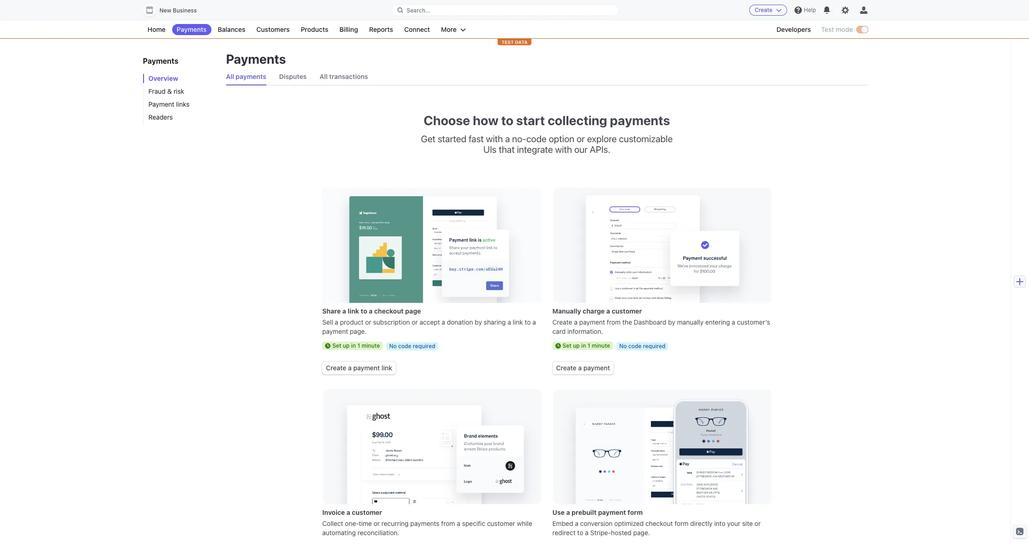 Task type: vqa. For each thing, say whether or not it's contained in the screenshot.
tools
no



Task type: describe. For each thing, give the bounding box(es) containing it.
from inside invoice a customer collect one-time or recurring payments from a specific customer while automating reconciliation.
[[442, 520, 455, 528]]

page. inside use a prebuilt payment form embed a conversion optimized checkout form directly into your site or redirect to a stripe-hosted page.
[[634, 529, 650, 537]]

automating
[[322, 529, 356, 537]]

started
[[438, 134, 467, 144]]

uis
[[484, 144, 497, 155]]

2 vertical spatial customer
[[487, 520, 516, 528]]

use a prebuilt payment form embed a conversion optimized checkout form directly into your site or redirect to a stripe-hosted page.
[[553, 509, 761, 537]]

set for sell a product or subscription or accept a donation by sharing a link to a payment page.
[[333, 342, 342, 349]]

fast
[[469, 134, 484, 144]]

donation
[[447, 318, 473, 326]]

home link
[[143, 24, 170, 35]]

code for manually charge a customer create a payment from the dashboard by manually entering a customer's card information.
[[629, 343, 642, 350]]

payments inside invoice a customer collect one-time or recurring payments from a specific customer while automating reconciliation.
[[411, 520, 440, 528]]

stripe-
[[591, 529, 611, 537]]

transactions
[[329, 73, 368, 80]]

0 vertical spatial link
[[348, 307, 359, 315]]

in for a
[[351, 342, 356, 349]]

set up in 1 minute for create
[[563, 342, 611, 349]]

customer's
[[738, 318, 771, 326]]

readers link
[[143, 113, 217, 122]]

checkout inside use a prebuilt payment form embed a conversion optimized checkout form directly into your site or redirect to a stripe-hosted page.
[[646, 520, 673, 528]]

reports link
[[365, 24, 398, 35]]

or inside use a prebuilt payment form embed a conversion optimized checkout form directly into your site or redirect to a stripe-hosted page.
[[755, 520, 761, 528]]

entering
[[706, 318, 731, 326]]

risk
[[174, 87, 184, 95]]

tab list containing all payments
[[226, 68, 868, 85]]

recurring
[[382, 520, 409, 528]]

all transactions
[[320, 73, 368, 80]]

Search… text field
[[392, 4, 619, 16]]

create for create
[[755, 6, 773, 13]]

payments for overview
[[143, 57, 179, 65]]

our
[[575, 144, 588, 155]]

conversion
[[581, 520, 613, 528]]

payments down business
[[177, 25, 207, 33]]

all payments link
[[226, 68, 266, 85]]

fraud
[[149, 87, 166, 95]]

overview
[[149, 74, 178, 82]]

test
[[502, 39, 514, 45]]

test mode
[[822, 25, 854, 33]]

more button
[[437, 24, 471, 35]]

charge
[[583, 307, 605, 315]]

up for manually charge a customer create a payment from the dashboard by manually entering a customer's card information.
[[573, 342, 580, 349]]

connect
[[404, 25, 430, 33]]

create a payment link link
[[322, 362, 396, 375]]

1 vertical spatial payments
[[610, 113, 671, 128]]

get started fast with a no-code option or explore customizable uis that integrate with our apis.
[[421, 134, 673, 155]]

1 for checkout
[[358, 342, 360, 349]]

mode
[[836, 25, 854, 33]]

hosted
[[611, 529, 632, 537]]

get
[[421, 134, 436, 144]]

products
[[301, 25, 329, 33]]

collecting
[[548, 113, 608, 128]]

test
[[822, 25, 835, 33]]

new
[[160, 7, 171, 14]]

payment
[[149, 100, 174, 108]]

embed
[[553, 520, 574, 528]]

the
[[623, 318, 633, 326]]

search…
[[407, 7, 430, 14]]

dashboard
[[634, 318, 667, 326]]

create a payment
[[556, 364, 610, 372]]

payment inside use a prebuilt payment form embed a conversion optimized checkout form directly into your site or redirect to a stripe-hosted page.
[[599, 509, 626, 516]]

set up in 1 minute for a
[[333, 342, 380, 349]]

no for create a payment
[[620, 343, 627, 350]]

billing link
[[335, 24, 363, 35]]

required for subscription
[[413, 343, 436, 350]]

manually
[[553, 307, 582, 315]]

by inside 'share a link to a checkout page sell a product or subscription or accept a donation by sharing a link to a payment page.'
[[475, 318, 482, 326]]

no code required for manually
[[620, 343, 666, 350]]

fraud & risk link
[[143, 87, 217, 96]]

home
[[148, 25, 166, 33]]

specific
[[462, 520, 486, 528]]

invoice a customer collect one-time or recurring payments from a specific customer while automating reconciliation.
[[322, 509, 533, 537]]

all transactions link
[[320, 68, 368, 85]]

&
[[167, 87, 172, 95]]

optimized
[[615, 520, 644, 528]]

or inside invoice a customer collect one-time or recurring payments from a specific customer while automating reconciliation.
[[374, 520, 380, 528]]

data
[[515, 39, 528, 45]]

information.
[[568, 328, 604, 335]]

test data
[[502, 39, 528, 45]]

new business button
[[143, 4, 206, 17]]

accept
[[420, 318, 440, 326]]

code inside get started fast with a no-code option or explore customizable uis that integrate with our apis.
[[527, 134, 547, 144]]

payment links
[[149, 100, 190, 108]]

or inside get started fast with a no-code option or explore customizable uis that integrate with our apis.
[[577, 134, 585, 144]]

notifications image
[[824, 6, 831, 14]]

customer inside the manually charge a customer create a payment from the dashboard by manually entering a customer's card information.
[[612, 307, 642, 315]]

1 vertical spatial link
[[513, 318, 523, 326]]

billing
[[340, 25, 358, 33]]

payments link
[[172, 24, 211, 35]]

option
[[549, 134, 575, 144]]



Task type: locate. For each thing, give the bounding box(es) containing it.
required
[[413, 343, 436, 350], [643, 343, 666, 350]]

payments up customizable
[[610, 113, 671, 128]]

link right sharing
[[513, 318, 523, 326]]

developers link
[[772, 24, 816, 35]]

customer up the on the bottom
[[612, 307, 642, 315]]

more
[[441, 25, 457, 33]]

readers
[[149, 113, 173, 121]]

Search… search field
[[392, 4, 619, 16]]

0 horizontal spatial set up in 1 minute
[[333, 342, 380, 349]]

no down the on the bottom
[[620, 343, 627, 350]]

by left sharing
[[475, 318, 482, 326]]

0 horizontal spatial in
[[351, 342, 356, 349]]

sharing
[[484, 318, 506, 326]]

0 vertical spatial page.
[[350, 328, 367, 335]]

0 horizontal spatial payments
[[236, 73, 266, 80]]

1 up create a payment link at the bottom left
[[358, 342, 360, 349]]

link down subscription
[[382, 364, 393, 372]]

choose how to start collecting payments
[[424, 113, 671, 128]]

0 horizontal spatial all
[[226, 73, 234, 80]]

2 vertical spatial link
[[382, 364, 393, 372]]

create for create a payment
[[556, 364, 577, 372]]

create inside create button
[[755, 6, 773, 13]]

set up in 1 minute down information.
[[563, 342, 611, 349]]

0 horizontal spatial from
[[442, 520, 455, 528]]

create inside the 'create a payment' link
[[556, 364, 577, 372]]

2 set from the left
[[563, 342, 572, 349]]

into
[[715, 520, 726, 528]]

required down dashboard
[[643, 343, 666, 350]]

collect
[[322, 520, 343, 528]]

up
[[343, 342, 350, 349], [573, 342, 580, 349]]

1 horizontal spatial from
[[607, 318, 621, 326]]

manually
[[678, 318, 704, 326]]

payment links link
[[143, 100, 217, 109]]

1 vertical spatial page.
[[634, 529, 650, 537]]

by inside the manually charge a customer create a payment from the dashboard by manually entering a customer's card information.
[[669, 318, 676, 326]]

1 horizontal spatial link
[[382, 364, 393, 372]]

set up in 1 minute up create a payment link at the bottom left
[[333, 342, 380, 349]]

create button
[[750, 5, 788, 16]]

from left "specific"
[[442, 520, 455, 528]]

2 all from the left
[[320, 73, 328, 80]]

customizable
[[619, 134, 673, 144]]

with right fast
[[486, 134, 503, 144]]

no code required down dashboard
[[620, 343, 666, 350]]

0 vertical spatial form
[[628, 509, 643, 516]]

1 horizontal spatial code
[[527, 134, 547, 144]]

connect link
[[400, 24, 435, 35]]

2 required from the left
[[643, 343, 666, 350]]

0 vertical spatial payments
[[236, 73, 266, 80]]

1 by from the left
[[475, 318, 482, 326]]

payments inside all payments 'link'
[[236, 73, 266, 80]]

reconciliation.
[[358, 529, 400, 537]]

minute for create a payment
[[592, 342, 611, 349]]

customer up time
[[352, 509, 382, 516]]

no code required down 'accept'
[[389, 343, 436, 350]]

to right sharing
[[525, 318, 531, 326]]

all for all payments
[[226, 73, 234, 80]]

0 horizontal spatial by
[[475, 318, 482, 326]]

or right the site
[[755, 520, 761, 528]]

code down "start"
[[527, 134, 547, 144]]

1 horizontal spatial no
[[620, 343, 627, 350]]

from left the on the bottom
[[607, 318, 621, 326]]

to
[[502, 113, 514, 128], [361, 307, 368, 315], [525, 318, 531, 326], [578, 529, 584, 537]]

set down the card in the right bottom of the page
[[563, 342, 572, 349]]

time
[[359, 520, 372, 528]]

to inside use a prebuilt payment form embed a conversion optimized checkout form directly into your site or redirect to a stripe-hosted page.
[[578, 529, 584, 537]]

subscription
[[373, 318, 410, 326]]

up for share a link to a checkout page sell a product or subscription or accept a donation by sharing a link to a payment page.
[[343, 342, 350, 349]]

payment inside 'share a link to a checkout page sell a product or subscription or accept a donation by sharing a link to a payment page.'
[[322, 328, 348, 335]]

0 horizontal spatial set
[[333, 342, 342, 349]]

1 1 from the left
[[358, 342, 360, 349]]

payments left disputes
[[236, 73, 266, 80]]

1 horizontal spatial form
[[675, 520, 689, 528]]

share
[[322, 307, 341, 315]]

2 minute from the left
[[592, 342, 611, 349]]

1 all from the left
[[226, 73, 234, 80]]

form
[[628, 509, 643, 516], [675, 520, 689, 528]]

while
[[517, 520, 533, 528]]

payments
[[236, 73, 266, 80], [610, 113, 671, 128], [411, 520, 440, 528]]

share a link to a checkout page sell a product or subscription or accept a donation by sharing a link to a payment page.
[[322, 307, 536, 335]]

1 horizontal spatial in
[[582, 342, 586, 349]]

from inside the manually charge a customer create a payment from the dashboard by manually entering a customer's card information.
[[607, 318, 621, 326]]

customers link
[[252, 24, 295, 35]]

1 horizontal spatial 1
[[588, 342, 591, 349]]

all for all transactions
[[320, 73, 328, 80]]

link up product at the left bottom of page
[[348, 307, 359, 315]]

page. down product at the left bottom of page
[[350, 328, 367, 335]]

required down 'accept'
[[413, 343, 436, 350]]

in for create
[[582, 342, 586, 349]]

code
[[527, 134, 547, 144], [398, 343, 412, 350], [629, 343, 642, 350]]

0 horizontal spatial page.
[[350, 328, 367, 335]]

up down information.
[[573, 342, 580, 349]]

2 horizontal spatial code
[[629, 343, 642, 350]]

1 horizontal spatial no code required
[[620, 343, 666, 350]]

set for create a payment from the dashboard by manually entering a customer's card information.
[[563, 342, 572, 349]]

up down product at the left bottom of page
[[343, 342, 350, 349]]

or down page
[[412, 318, 418, 326]]

0 horizontal spatial 1
[[358, 342, 360, 349]]

code for share a link to a checkout page sell a product or subscription or accept a donation by sharing a link to a payment page.
[[398, 343, 412, 350]]

2 up from the left
[[573, 342, 580, 349]]

page
[[405, 307, 421, 315]]

minute
[[362, 342, 380, 349], [592, 342, 611, 349]]

integrate
[[517, 144, 553, 155]]

0 horizontal spatial customer
[[352, 509, 382, 516]]

overview link
[[143, 74, 217, 83]]

to up product at the left bottom of page
[[361, 307, 368, 315]]

0 horizontal spatial link
[[348, 307, 359, 315]]

page. down optimized at bottom
[[634, 529, 650, 537]]

that
[[499, 144, 515, 155]]

1 horizontal spatial set up in 1 minute
[[563, 342, 611, 349]]

products link
[[296, 24, 333, 35]]

use
[[553, 509, 565, 516]]

payments
[[177, 25, 207, 33], [226, 51, 286, 67], [143, 57, 179, 65]]

2 set up in 1 minute from the left
[[563, 342, 611, 349]]

1 horizontal spatial checkout
[[646, 520, 673, 528]]

payments up all payments
[[226, 51, 286, 67]]

1 horizontal spatial set
[[563, 342, 572, 349]]

checkout inside 'share a link to a checkout page sell a product or subscription or accept a donation by sharing a link to a payment page.'
[[374, 307, 404, 315]]

all inside 'link'
[[226, 73, 234, 80]]

your
[[728, 520, 741, 528]]

2 horizontal spatial link
[[513, 318, 523, 326]]

page. inside 'share a link to a checkout page sell a product or subscription or accept a donation by sharing a link to a payment page.'
[[350, 328, 367, 335]]

0 vertical spatial from
[[607, 318, 621, 326]]

set
[[333, 342, 342, 349], [563, 342, 572, 349]]

sell
[[322, 318, 333, 326]]

to right redirect
[[578, 529, 584, 537]]

2 horizontal spatial payments
[[610, 113, 671, 128]]

fraud & risk
[[149, 87, 184, 95]]

set down sell
[[333, 342, 342, 349]]

in down information.
[[582, 342, 586, 349]]

product
[[340, 318, 364, 326]]

or
[[577, 134, 585, 144], [365, 318, 372, 326], [412, 318, 418, 326], [374, 520, 380, 528], [755, 520, 761, 528]]

customer left while
[[487, 520, 516, 528]]

payment inside the manually charge a customer create a payment from the dashboard by manually entering a customer's card information.
[[580, 318, 605, 326]]

1 horizontal spatial page.
[[634, 529, 650, 537]]

1 vertical spatial from
[[442, 520, 455, 528]]

1 vertical spatial customer
[[352, 509, 382, 516]]

help
[[805, 6, 817, 13]]

0 vertical spatial checkout
[[374, 307, 404, 315]]

all payments
[[226, 73, 266, 80]]

0 vertical spatial customer
[[612, 307, 642, 315]]

invoice
[[322, 509, 345, 516]]

developers
[[777, 25, 812, 33]]

minute up create a payment link at the bottom left
[[362, 342, 380, 349]]

site
[[743, 520, 753, 528]]

or down 'collecting'
[[577, 134, 585, 144]]

0 horizontal spatial no
[[389, 343, 397, 350]]

0 horizontal spatial with
[[486, 134, 503, 144]]

1 vertical spatial form
[[675, 520, 689, 528]]

no code required for subscription
[[389, 343, 436, 350]]

2 in from the left
[[582, 342, 586, 349]]

payment
[[580, 318, 605, 326], [322, 328, 348, 335], [354, 364, 380, 372], [584, 364, 610, 372], [599, 509, 626, 516]]

0 horizontal spatial required
[[413, 343, 436, 350]]

by left manually
[[669, 318, 676, 326]]

0 horizontal spatial up
[[343, 342, 350, 349]]

2 horizontal spatial customer
[[612, 307, 642, 315]]

or right product at the left bottom of page
[[365, 318, 372, 326]]

checkout
[[374, 307, 404, 315], [646, 520, 673, 528]]

1 horizontal spatial payments
[[411, 520, 440, 528]]

a inside get started fast with a no-code option or explore customizable uis that integrate with our apis.
[[505, 134, 510, 144]]

in up create a payment link at the bottom left
[[351, 342, 356, 349]]

tab list
[[226, 68, 868, 85]]

0 horizontal spatial no code required
[[389, 343, 436, 350]]

1 horizontal spatial minute
[[592, 342, 611, 349]]

to right how
[[502, 113, 514, 128]]

checkout right optimized at bottom
[[646, 520, 673, 528]]

required for manually
[[643, 343, 666, 350]]

1 required from the left
[[413, 343, 436, 350]]

1 no code required from the left
[[389, 343, 436, 350]]

payments up overview
[[143, 57, 179, 65]]

minute for create a payment link
[[362, 342, 380, 349]]

form left directly
[[675, 520, 689, 528]]

prebuilt
[[572, 509, 597, 516]]

1 horizontal spatial all
[[320, 73, 328, 80]]

reports
[[369, 25, 393, 33]]

2 1 from the left
[[588, 342, 591, 349]]

checkout up subscription
[[374, 307, 404, 315]]

1 horizontal spatial with
[[556, 144, 572, 155]]

code down the on the bottom
[[629, 343, 642, 350]]

new business
[[160, 7, 197, 14]]

1 horizontal spatial customer
[[487, 520, 516, 528]]

no for create a payment link
[[389, 343, 397, 350]]

form up optimized at bottom
[[628, 509, 643, 516]]

payments for all payments
[[226, 51, 286, 67]]

0 horizontal spatial code
[[398, 343, 412, 350]]

links
[[176, 100, 190, 108]]

0 horizontal spatial form
[[628, 509, 643, 516]]

2 no from the left
[[620, 343, 627, 350]]

manually charge a customer create a payment from the dashboard by manually entering a customer's card information.
[[553, 307, 771, 335]]

1 down information.
[[588, 342, 591, 349]]

1 in from the left
[[351, 342, 356, 349]]

2 by from the left
[[669, 318, 676, 326]]

payments right the recurring
[[411, 520, 440, 528]]

or up reconciliation.
[[374, 520, 380, 528]]

redirect
[[553, 529, 576, 537]]

one-
[[345, 520, 359, 528]]

link
[[348, 307, 359, 315], [513, 318, 523, 326], [382, 364, 393, 372]]

1 set up in 1 minute from the left
[[333, 342, 380, 349]]

balances
[[218, 25, 246, 33]]

1
[[358, 342, 360, 349], [588, 342, 591, 349]]

create a payment link
[[553, 362, 614, 375]]

no-
[[513, 134, 527, 144]]

1 vertical spatial checkout
[[646, 520, 673, 528]]

1 no from the left
[[389, 343, 397, 350]]

create for create a payment link
[[326, 364, 347, 372]]

1 up from the left
[[343, 342, 350, 349]]

0 horizontal spatial checkout
[[374, 307, 404, 315]]

create inside the manually charge a customer create a payment from the dashboard by manually entering a customer's card information.
[[553, 318, 573, 326]]

business
[[173, 7, 197, 14]]

how
[[473, 113, 499, 128]]

1 for a
[[588, 342, 591, 349]]

1 horizontal spatial up
[[573, 342, 580, 349]]

0 horizontal spatial minute
[[362, 342, 380, 349]]

balances link
[[213, 24, 250, 35]]

start
[[517, 113, 545, 128]]

1 horizontal spatial by
[[669, 318, 676, 326]]

disputes link
[[279, 68, 307, 85]]

create a payment link
[[326, 364, 393, 372]]

2 no code required from the left
[[620, 343, 666, 350]]

all
[[226, 73, 234, 80], [320, 73, 328, 80]]

minute down information.
[[592, 342, 611, 349]]

with left "our" at the right
[[556, 144, 572, 155]]

code down subscription
[[398, 343, 412, 350]]

2 vertical spatial payments
[[411, 520, 440, 528]]

choose
[[424, 113, 470, 128]]

customers
[[257, 25, 290, 33]]

directly
[[691, 520, 713, 528]]

no down subscription
[[389, 343, 397, 350]]

1 horizontal spatial required
[[643, 343, 666, 350]]

1 minute from the left
[[362, 342, 380, 349]]

1 set from the left
[[333, 342, 342, 349]]



